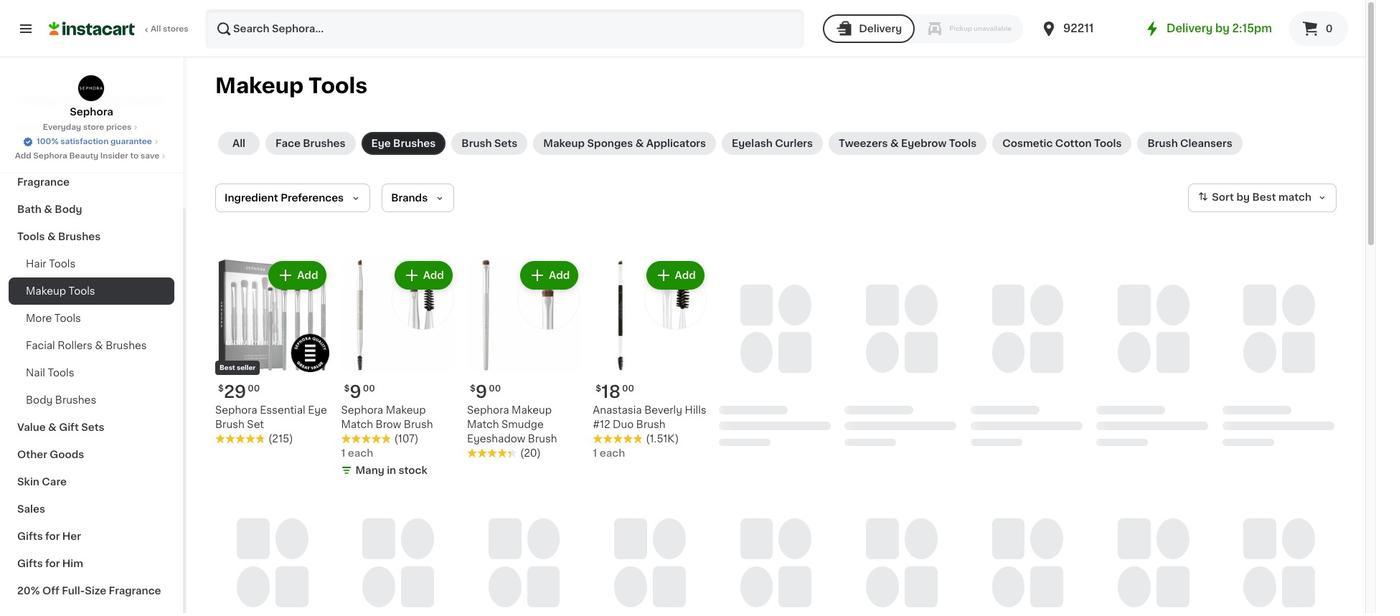 Task type: vqa. For each thing, say whether or not it's contained in the screenshot.
Ingredient Preferences dropdown button
yes



Task type: describe. For each thing, give the bounding box(es) containing it.
satisfaction
[[60, 138, 109, 146]]

$ 18 00
[[596, 384, 635, 401]]

0 button
[[1290, 11, 1349, 46]]

20% off full-size fragrance link
[[9, 578, 174, 605]]

face
[[276, 139, 301, 149]]

add for sephora makeup match brow brush
[[423, 271, 444, 281]]

$ for sephora makeup match brow brush
[[344, 385, 350, 394]]

delivery for delivery
[[859, 24, 903, 34]]

party
[[60, 95, 88, 106]]

gifts for her
[[17, 532, 81, 542]]

tools down 'hair tools' "link"
[[69, 286, 95, 296]]

0 vertical spatial sets
[[495, 139, 518, 149]]

applicators
[[647, 139, 706, 149]]

eyelash
[[732, 139, 773, 149]]

value & gift sets link
[[9, 414, 174, 442]]

all stores
[[151, 25, 189, 33]]

smudge
[[502, 420, 544, 430]]

brush cleansers
[[1148, 139, 1233, 149]]

facial rollers & brushes
[[26, 341, 147, 351]]

ingredient preferences button
[[215, 184, 371, 212]]

makeup sponges & applicators link
[[534, 132, 717, 155]]

tweezers
[[839, 139, 888, 149]]

gifts for him
[[17, 559, 83, 569]]

tools up the "rollers"
[[54, 314, 81, 324]]

gift
[[59, 423, 79, 433]]

many in stock
[[356, 466, 428, 476]]

all stores link
[[49, 9, 190, 49]]

$ 9 00 for sephora makeup match brow brush
[[344, 384, 375, 401]]

$ for sephora makeup match smudge eyeshadow brush
[[470, 385, 476, 394]]

100% satisfaction guarantee button
[[22, 134, 161, 148]]

ingredient preferences
[[225, 193, 344, 203]]

brushes for eye brushes
[[393, 139, 436, 149]]

add for anastasia beverly hills #12 duo brush
[[675, 271, 696, 281]]

brush inside sephora essential eye brush set
[[215, 420, 245, 430]]

eyebrow
[[902, 139, 947, 149]]

match for brow
[[341, 420, 373, 430]]

ready
[[90, 95, 124, 106]]

cosmetic cotton tools link
[[993, 132, 1132, 155]]

tools down bath
[[17, 232, 45, 242]]

9 for sephora makeup match brow brush
[[350, 384, 362, 401]]

20%
[[17, 587, 40, 597]]

tools right cotton
[[1095, 139, 1122, 149]]

0 horizontal spatial sets
[[81, 423, 105, 433]]

skin care link
[[9, 469, 174, 496]]

sephora for sephora essential eye brush set
[[215, 406, 257, 416]]

sephora logo image
[[78, 75, 105, 102]]

& for value & gift sets
[[48, 423, 57, 433]]

sales link
[[9, 496, 174, 523]]

& right sponges
[[636, 139, 644, 149]]

3 product group from the left
[[467, 258, 582, 461]]

value
[[17, 423, 46, 433]]

guarantee
[[111, 138, 152, 146]]

cosmetic
[[1003, 139, 1054, 149]]

sephora for sephora
[[70, 107, 113, 117]]

for for her
[[45, 532, 60, 542]]

anastasia beverly hills #12 duo brush
[[593, 406, 707, 430]]

curlers
[[776, 139, 813, 149]]

bath & body link
[[9, 196, 174, 223]]

(20)
[[520, 449, 541, 459]]

brow
[[376, 420, 402, 430]]

lists
[[40, 45, 65, 55]]

add inside add sephora beauty insider to save link
[[15, 152, 31, 160]]

all for all
[[233, 139, 246, 149]]

tweezers & eyebrow tools link
[[829, 132, 987, 155]]

by for sort
[[1237, 193, 1251, 203]]

brushes inside tools & brushes link
[[58, 232, 101, 242]]

size
[[85, 587, 106, 597]]

1 for 9
[[341, 449, 346, 459]]

care for skin care
[[42, 477, 67, 487]]

sephora for sephora makeup match smudge eyeshadow brush
[[467, 406, 509, 416]]

product group containing 18
[[593, 258, 708, 461]]

hills
[[685, 406, 707, 416]]

0 vertical spatial beauty
[[126, 95, 163, 106]]

$ 9 00 for sephora makeup match smudge eyeshadow brush
[[470, 384, 501, 401]]

ingredient
[[225, 193, 278, 203]]

more tools
[[26, 314, 81, 324]]

essential
[[260, 406, 306, 416]]

18
[[602, 384, 621, 401]]

cleansers
[[1181, 139, 1233, 149]]

seller
[[237, 365, 256, 371]]

sephora link
[[70, 75, 113, 119]]

face brushes
[[276, 139, 346, 149]]

gifts for gifts for her
[[17, 532, 43, 542]]

eyelash curlers link
[[722, 132, 824, 155]]

store
[[83, 123, 104, 131]]

sponges
[[588, 139, 633, 149]]

00 for brow
[[363, 385, 375, 394]]

in
[[387, 466, 396, 476]]

tools right eyebrow
[[950, 139, 977, 149]]

0 horizontal spatial beauty
[[69, 152, 98, 160]]

body brushes link
[[9, 387, 174, 414]]

tools right nail
[[48, 368, 74, 378]]

hair for hair care
[[17, 150, 39, 160]]

brushes for body brushes
[[55, 396, 96, 406]]

brushes for face brushes
[[303, 139, 346, 149]]

1 for 18
[[593, 449, 598, 459]]

everyday store prices link
[[43, 122, 140, 134]]

other
[[17, 450, 47, 460]]

makeup sponges & applicators
[[544, 139, 706, 149]]

& for bath & body
[[44, 205, 52, 215]]

delivery by 2:15pm link
[[1144, 20, 1273, 37]]

full-
[[62, 587, 85, 597]]

facial rollers & brushes link
[[9, 332, 174, 360]]

holiday party ready beauty link
[[9, 87, 174, 114]]

delivery by 2:15pm
[[1167, 23, 1273, 34]]

brands
[[391, 193, 428, 203]]

#12
[[593, 420, 611, 430]]

save
[[141, 152, 160, 160]]

00 for brush
[[248, 385, 260, 394]]

hair for hair tools
[[26, 259, 46, 269]]

100%
[[37, 138, 58, 146]]

beverly
[[645, 406, 683, 416]]

sephora makeup match brow brush
[[341, 406, 433, 430]]

match for smudge
[[467, 420, 499, 430]]

delivery button
[[824, 14, 916, 43]]

brush inside 'link'
[[1148, 139, 1179, 149]]

92211
[[1064, 23, 1094, 34]]

100% satisfaction guarantee
[[37, 138, 152, 146]]

preferences
[[281, 193, 344, 203]]

each for 9
[[348, 449, 374, 459]]

add for sephora essential eye brush set
[[297, 271, 318, 281]]

sort
[[1213, 193, 1235, 203]]

nail tools
[[26, 368, 74, 378]]

best seller
[[220, 365, 256, 371]]

rollers
[[58, 341, 92, 351]]

by for delivery
[[1216, 23, 1230, 34]]

add button for sephora makeup match brow brush
[[396, 263, 451, 289]]

$ 29 00
[[218, 384, 260, 401]]

each for 18
[[600, 449, 625, 459]]

cosmetic cotton tools
[[1003, 139, 1122, 149]]

best match
[[1253, 193, 1312, 203]]

other goods
[[17, 450, 84, 460]]

holiday
[[17, 95, 57, 106]]

1 vertical spatial fragrance
[[109, 587, 161, 597]]

product group containing 29
[[215, 258, 330, 447]]



Task type: locate. For each thing, give the bounding box(es) containing it.
1 vertical spatial sets
[[81, 423, 105, 433]]

brushes inside body brushes link
[[55, 396, 96, 406]]

best inside field
[[1253, 193, 1277, 203]]

add button for sephora essential eye brush set
[[270, 263, 326, 289]]

body
[[55, 205, 82, 215], [26, 396, 53, 406]]

tools down tools & brushes
[[49, 259, 76, 269]]

product group
[[215, 258, 330, 447], [341, 258, 456, 481], [467, 258, 582, 461], [593, 258, 708, 461]]

1 vertical spatial body
[[26, 396, 53, 406]]

brands button
[[382, 184, 455, 212]]

0 horizontal spatial match
[[341, 420, 373, 430]]

makeup up 100%
[[17, 123, 59, 133]]

0 horizontal spatial each
[[348, 449, 374, 459]]

1 horizontal spatial match
[[467, 420, 499, 430]]

0 horizontal spatial makeup tools
[[26, 286, 95, 296]]

all for all stores
[[151, 25, 161, 33]]

by right sort
[[1237, 193, 1251, 203]]

tools & brushes link
[[9, 223, 174, 251]]

care
[[41, 150, 66, 160], [42, 477, 67, 487]]

0
[[1326, 24, 1334, 34]]

4 product group from the left
[[593, 258, 708, 461]]

2 1 each from the left
[[593, 449, 625, 459]]

care for hair care
[[41, 150, 66, 160]]

care down 100%
[[41, 150, 66, 160]]

prices
[[106, 123, 132, 131]]

1 horizontal spatial eye
[[372, 139, 391, 149]]

3 add button from the left
[[522, 263, 577, 289]]

beauty up prices
[[126, 95, 163, 106]]

add for sephora makeup match smudge eyeshadow brush
[[549, 271, 570, 281]]

1 vertical spatial eye
[[308, 406, 327, 416]]

brushes right face
[[303, 139, 346, 149]]

& for tweezers & eyebrow tools
[[891, 139, 899, 149]]

eye
[[372, 139, 391, 149], [308, 406, 327, 416]]

all left 'stores' at the top of page
[[151, 25, 161, 33]]

gifts up 20%
[[17, 559, 43, 569]]

all left face
[[233, 139, 246, 149]]

makeup up all link
[[215, 75, 304, 96]]

0 horizontal spatial all
[[151, 25, 161, 33]]

duo
[[613, 420, 634, 430]]

each up many
[[348, 449, 374, 459]]

1 vertical spatial best
[[220, 365, 235, 371]]

for left him
[[45, 559, 60, 569]]

2 add button from the left
[[396, 263, 451, 289]]

00 inside $ 29 00
[[248, 385, 260, 394]]

brushes down bath & body link
[[58, 232, 101, 242]]

makeup inside sephora makeup match brow brush
[[386, 406, 426, 416]]

& up hair tools on the top left of page
[[47, 232, 56, 242]]

brush inside sephora makeup match brow brush
[[404, 420, 433, 430]]

service type group
[[824, 14, 1024, 43]]

1 horizontal spatial body
[[55, 205, 82, 215]]

sephora up brow
[[341, 406, 383, 416]]

delivery for delivery by 2:15pm
[[1167, 23, 1214, 34]]

delivery
[[1167, 23, 1214, 34], [859, 24, 903, 34]]

everyday store prices
[[43, 123, 132, 131]]

facial
[[26, 341, 55, 351]]

00 right 18
[[622, 385, 635, 394]]

by left 2:15pm at the top right of the page
[[1216, 23, 1230, 34]]

match inside sephora makeup match smudge eyeshadow brush
[[467, 420, 499, 430]]

1 horizontal spatial 1 each
[[593, 449, 625, 459]]

0 horizontal spatial best
[[220, 365, 235, 371]]

sephora essential eye brush set
[[215, 406, 327, 430]]

fragrance right size
[[109, 587, 161, 597]]

makeup up brow
[[386, 406, 426, 416]]

1 1 each from the left
[[341, 449, 374, 459]]

hair inside "link"
[[26, 259, 46, 269]]

1 horizontal spatial by
[[1237, 193, 1251, 203]]

bath
[[17, 205, 42, 215]]

other goods link
[[9, 442, 174, 469]]

match
[[341, 420, 373, 430], [467, 420, 499, 430]]

3 00 from the left
[[622, 385, 635, 394]]

1 vertical spatial gifts
[[17, 559, 43, 569]]

sephora makeup match smudge eyeshadow brush
[[467, 406, 558, 445]]

tools
[[309, 75, 368, 96], [950, 139, 977, 149], [1095, 139, 1122, 149], [17, 232, 45, 242], [49, 259, 76, 269], [69, 286, 95, 296], [54, 314, 81, 324], [48, 368, 74, 378]]

0 vertical spatial hair
[[17, 150, 39, 160]]

eye inside sephora essential eye brush set
[[308, 406, 327, 416]]

makeup down hair tools on the top left of page
[[26, 286, 66, 296]]

1 horizontal spatial all
[[233, 139, 246, 149]]

0 vertical spatial gifts
[[17, 532, 43, 542]]

Best match Sort by field
[[1189, 184, 1337, 212]]

$ inside $ 18 00
[[596, 385, 602, 394]]

makeup left sponges
[[544, 139, 585, 149]]

delivery inside button
[[859, 24, 903, 34]]

3 $ from the left
[[596, 385, 602, 394]]

eye brushes link
[[361, 132, 446, 155]]

1 horizontal spatial each
[[600, 449, 625, 459]]

sephora inside sephora essential eye brush set
[[215, 406, 257, 416]]

for for him
[[45, 559, 60, 569]]

1 vertical spatial hair
[[26, 259, 46, 269]]

4 add button from the left
[[648, 263, 703, 289]]

0 horizontal spatial delivery
[[859, 24, 903, 34]]

& left gift
[[48, 423, 57, 433]]

& right bath
[[44, 205, 52, 215]]

add sephora beauty insider to save link
[[15, 151, 168, 162]]

for left the her
[[45, 532, 60, 542]]

2 00 from the left
[[363, 385, 375, 394]]

1
[[341, 449, 346, 459], [593, 449, 598, 459]]

0 horizontal spatial body
[[26, 396, 53, 406]]

more
[[26, 314, 52, 324]]

tools up the face brushes
[[309, 75, 368, 96]]

0 vertical spatial eye
[[372, 139, 391, 149]]

best inside product group
[[220, 365, 235, 371]]

add button for anastasia beverly hills #12 duo brush
[[648, 263, 703, 289]]

1 horizontal spatial 1
[[593, 449, 598, 459]]

by inside delivery by 2:15pm link
[[1216, 23, 1230, 34]]

eyelash curlers
[[732, 139, 813, 149]]

instacart logo image
[[49, 20, 135, 37]]

brush inside anastasia beverly hills #12 duo brush
[[637, 420, 666, 430]]

care right skin
[[42, 477, 67, 487]]

brushes down more tools link
[[106, 341, 147, 351]]

1 each from the left
[[348, 449, 374, 459]]

0 horizontal spatial eye
[[308, 406, 327, 416]]

many
[[356, 466, 385, 476]]

9 for sephora makeup match smudge eyeshadow brush
[[476, 384, 488, 401]]

$ up sephora makeup match smudge eyeshadow brush
[[470, 385, 476, 394]]

None search field
[[205, 9, 805, 49]]

brushes up brands 'dropdown button'
[[393, 139, 436, 149]]

0 horizontal spatial $ 9 00
[[344, 384, 375, 401]]

beauty
[[126, 95, 163, 106], [69, 152, 98, 160]]

$ 9 00 up sephora makeup match brow brush
[[344, 384, 375, 401]]

sephora down holiday party ready beauty
[[70, 107, 113, 117]]

hair tools
[[26, 259, 76, 269]]

set
[[247, 420, 264, 430]]

1 down sephora makeup match brow brush
[[341, 449, 346, 459]]

$ up sephora makeup match brow brush
[[344, 385, 350, 394]]

0 vertical spatial best
[[1253, 193, 1277, 203]]

1 gifts from the top
[[17, 532, 43, 542]]

(107)
[[394, 435, 419, 445]]

1 vertical spatial care
[[42, 477, 67, 487]]

nail tools link
[[9, 360, 174, 387]]

best left seller
[[220, 365, 235, 371]]

1 9 from the left
[[350, 384, 362, 401]]

00 up sephora makeup match smudge eyeshadow brush
[[489, 385, 501, 394]]

00 inside $ 18 00
[[622, 385, 635, 394]]

brushes inside facial rollers & brushes link
[[106, 341, 147, 351]]

eye brushes
[[372, 139, 436, 149]]

stock
[[399, 466, 428, 476]]

match inside sephora makeup match brow brush
[[341, 420, 373, 430]]

0 horizontal spatial 1 each
[[341, 449, 374, 459]]

2 9 from the left
[[476, 384, 488, 401]]

fragrance link
[[9, 169, 174, 196]]

$ inside $ 29 00
[[218, 385, 224, 394]]

0 vertical spatial by
[[1216, 23, 1230, 34]]

match up eyeshadow
[[467, 420, 499, 430]]

for
[[45, 532, 60, 542], [45, 559, 60, 569]]

1 each for 9
[[341, 449, 374, 459]]

1 horizontal spatial delivery
[[1167, 23, 1214, 34]]

9 up sephora makeup match brow brush
[[350, 384, 362, 401]]

care inside "link"
[[42, 477, 67, 487]]

add button for sephora makeup match smudge eyeshadow brush
[[522, 263, 577, 289]]

1 horizontal spatial fragrance
[[109, 587, 161, 597]]

body up tools & brushes
[[55, 205, 82, 215]]

add
[[15, 152, 31, 160], [297, 271, 318, 281], [423, 271, 444, 281], [549, 271, 570, 281], [675, 271, 696, 281]]

1 horizontal spatial 9
[[476, 384, 488, 401]]

stores
[[163, 25, 189, 33]]

0 vertical spatial fragrance
[[17, 177, 70, 187]]

1 product group from the left
[[215, 258, 330, 447]]

lists link
[[9, 35, 174, 64]]

her
[[62, 532, 81, 542]]

2:15pm
[[1233, 23, 1273, 34]]

holiday party ready beauty
[[17, 95, 163, 106]]

9 up sephora makeup match smudge eyeshadow brush
[[476, 384, 488, 401]]

1 $ from the left
[[218, 385, 224, 394]]

best left match
[[1253, 193, 1277, 203]]

1 add button from the left
[[270, 263, 326, 289]]

1 00 from the left
[[248, 385, 260, 394]]

each
[[348, 449, 374, 459], [600, 449, 625, 459]]

all link
[[218, 132, 260, 155]]

1 each for 18
[[593, 449, 625, 459]]

1 vertical spatial by
[[1237, 193, 1251, 203]]

0 horizontal spatial by
[[1216, 23, 1230, 34]]

brushes up gift
[[55, 396, 96, 406]]

match left brow
[[341, 420, 373, 430]]

1 horizontal spatial best
[[1253, 193, 1277, 203]]

2 1 from the left
[[593, 449, 598, 459]]

cotton
[[1056, 139, 1092, 149]]

brush sets link
[[452, 132, 528, 155]]

makeup up 'smudge'
[[512, 406, 552, 416]]

2 $ 9 00 from the left
[[470, 384, 501, 401]]

0 vertical spatial makeup tools
[[215, 75, 368, 96]]

eyeshadow
[[467, 435, 526, 445]]

off
[[42, 587, 59, 597]]

sephora up eyeshadow
[[467, 406, 509, 416]]

sephora inside sephora makeup match brow brush
[[341, 406, 383, 416]]

1 match from the left
[[341, 420, 373, 430]]

1 vertical spatial all
[[233, 139, 246, 149]]

everyday
[[43, 123, 81, 131]]

to
[[130, 152, 139, 160]]

0 horizontal spatial 9
[[350, 384, 362, 401]]

1 vertical spatial for
[[45, 559, 60, 569]]

sephora down 29
[[215, 406, 257, 416]]

face brushes link
[[266, 132, 356, 155]]

care inside "link"
[[41, 150, 66, 160]]

00
[[248, 385, 260, 394], [363, 385, 375, 394], [622, 385, 635, 394], [489, 385, 501, 394]]

makeup tools up face
[[215, 75, 368, 96]]

anastasia
[[593, 406, 642, 416]]

1 $ 9 00 from the left
[[344, 384, 375, 401]]

value & gift sets
[[17, 423, 105, 433]]

1 vertical spatial beauty
[[69, 152, 98, 160]]

eye right the 'essential'
[[308, 406, 327, 416]]

sephora for sephora makeup match brow brush
[[341, 406, 383, 416]]

0 horizontal spatial 1
[[341, 449, 346, 459]]

4 00 from the left
[[489, 385, 501, 394]]

fragrance down hair care
[[17, 177, 70, 187]]

4 $ from the left
[[470, 385, 476, 394]]

0 vertical spatial for
[[45, 532, 60, 542]]

$ down best seller
[[218, 385, 224, 394]]

& for tools & brushes
[[47, 232, 56, 242]]

$ for sephora essential eye brush set
[[218, 385, 224, 394]]

00 right 29
[[248, 385, 260, 394]]

makeup link
[[9, 114, 174, 141]]

brush inside sephora makeup match smudge eyeshadow brush
[[528, 435, 558, 445]]

hair down 100%
[[17, 150, 39, 160]]

00 for smudge
[[489, 385, 501, 394]]

0 horizontal spatial fragrance
[[17, 177, 70, 187]]

2 for from the top
[[45, 559, 60, 569]]

makeup tools up more tools
[[26, 286, 95, 296]]

eye up brands 'dropdown button'
[[372, 139, 391, 149]]

gifts for him link
[[9, 551, 174, 578]]

makeup tools link
[[9, 278, 174, 305]]

makeup inside sephora makeup match smudge eyeshadow brush
[[512, 406, 552, 416]]

Search field
[[207, 10, 803, 47]]

best for best seller
[[220, 365, 235, 371]]

1 horizontal spatial makeup tools
[[215, 75, 368, 96]]

1 for from the top
[[45, 532, 60, 542]]

gifts down sales
[[17, 532, 43, 542]]

& left eyebrow
[[891, 139, 899, 149]]

1 horizontal spatial beauty
[[126, 95, 163, 106]]

92211 button
[[1041, 9, 1127, 49]]

by inside best match sort by field
[[1237, 193, 1251, 203]]

gifts for her link
[[9, 523, 174, 551]]

gifts for gifts for him
[[17, 559, 43, 569]]

2 product group from the left
[[341, 258, 456, 481]]

more tools link
[[9, 305, 174, 332]]

hair
[[17, 150, 39, 160], [26, 259, 46, 269]]

1 each up many
[[341, 449, 374, 459]]

0 vertical spatial body
[[55, 205, 82, 215]]

(1.51k)
[[646, 435, 679, 445]]

tweezers & eyebrow tools
[[839, 139, 977, 149]]

hair inside "link"
[[17, 150, 39, 160]]

2 each from the left
[[600, 449, 625, 459]]

add button
[[270, 263, 326, 289], [396, 263, 451, 289], [522, 263, 577, 289], [648, 263, 703, 289]]

00 up sephora makeup match brow brush
[[363, 385, 375, 394]]

hair down tools & brushes
[[26, 259, 46, 269]]

body down nail
[[26, 396, 53, 406]]

sephora down 100%
[[33, 152, 67, 160]]

each down #12
[[600, 449, 625, 459]]

2 gifts from the top
[[17, 559, 43, 569]]

(215)
[[268, 435, 293, 445]]

1 down #12
[[593, 449, 598, 459]]

$ for anastasia beverly hills #12 duo brush
[[596, 385, 602, 394]]

0 vertical spatial care
[[41, 150, 66, 160]]

beauty down satisfaction
[[69, 152, 98, 160]]

1 horizontal spatial sets
[[495, 139, 518, 149]]

$ 9 00 up sephora makeup match smudge eyeshadow brush
[[470, 384, 501, 401]]

sets
[[495, 139, 518, 149], [81, 423, 105, 433]]

0 vertical spatial all
[[151, 25, 161, 33]]

2 $ from the left
[[344, 385, 350, 394]]

1 vertical spatial makeup tools
[[26, 286, 95, 296]]

00 for #12
[[622, 385, 635, 394]]

body brushes
[[26, 396, 96, 406]]

tools inside "link"
[[49, 259, 76, 269]]

★★★★★
[[215, 435, 266, 445], [215, 435, 266, 445], [341, 435, 392, 445], [341, 435, 392, 445], [593, 435, 643, 445], [593, 435, 643, 445], [467, 449, 518, 459], [467, 449, 518, 459]]

1 each down #12
[[593, 449, 625, 459]]

& right the "rollers"
[[95, 341, 103, 351]]

1 horizontal spatial $ 9 00
[[470, 384, 501, 401]]

add sephora beauty insider to save
[[15, 152, 160, 160]]

2 match from the left
[[467, 420, 499, 430]]

sephora inside sephora makeup match smudge eyeshadow brush
[[467, 406, 509, 416]]

1 1 from the left
[[341, 449, 346, 459]]

brushes inside "eye brushes" link
[[393, 139, 436, 149]]

hair tools link
[[9, 251, 174, 278]]

best for best match
[[1253, 193, 1277, 203]]

brushes inside face brushes link
[[303, 139, 346, 149]]

$ up anastasia
[[596, 385, 602, 394]]



